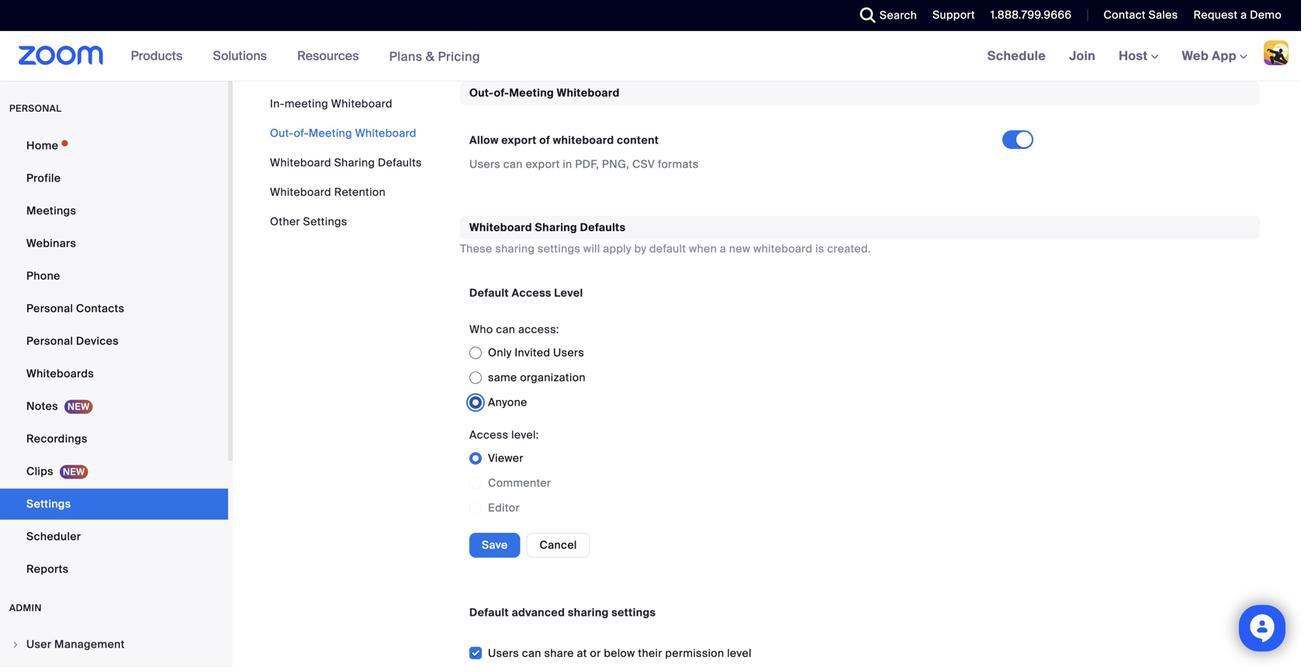 Task type: describe. For each thing, give the bounding box(es) containing it.
default
[[649, 242, 686, 256]]

anyone
[[488, 395, 527, 410]]

solutions
[[213, 48, 267, 64]]

access:
[[518, 323, 559, 337]]

who can access:
[[469, 323, 559, 337]]

recordings
[[26, 432, 87, 446]]

resources button
[[297, 31, 366, 81]]

when
[[689, 242, 717, 256]]

other settings link
[[270, 215, 347, 229]]

schedule
[[988, 48, 1046, 64]]

products
[[131, 48, 183, 64]]

zoom logo image
[[19, 46, 104, 65]]

1 vertical spatial settings
[[612, 606, 656, 620]]

phone
[[26, 269, 60, 283]]

users for share
[[488, 647, 519, 661]]

these
[[460, 242, 492, 256]]

users can export in pdf, png, csv formats
[[469, 157, 699, 171]]

web app
[[1182, 48, 1237, 64]]

request
[[1194, 8, 1238, 22]]

1 horizontal spatial out-
[[469, 86, 494, 100]]

1 vertical spatial access
[[469, 428, 509, 442]]

personal devices
[[26, 334, 119, 348]]

plans & pricing
[[389, 48, 480, 65]]

host
[[1119, 48, 1151, 64]]

can for export
[[503, 157, 523, 171]]

pricing
[[438, 48, 480, 65]]

clips
[[26, 464, 53, 479]]

out- inside menu bar
[[270, 126, 294, 140]]

save
[[482, 538, 508, 553]]

users can share at or below their permission level
[[488, 647, 752, 661]]

menu bar containing in-meeting whiteboard
[[270, 96, 422, 230]]

webinars
[[26, 236, 76, 251]]

advanced
[[512, 606, 565, 620]]

personal for personal devices
[[26, 334, 73, 348]]

defaults for whiteboard sharing defaults
[[378, 156, 422, 170]]

level:
[[511, 428, 539, 442]]

settings link
[[0, 489, 228, 520]]

only
[[488, 346, 512, 360]]

personal contacts
[[26, 301, 124, 316]]

profile link
[[0, 163, 228, 194]]

sales
[[1149, 8, 1178, 22]]

home link
[[0, 130, 228, 161]]

whiteboard sharing defaults
[[270, 156, 422, 170]]

by
[[634, 242, 647, 256]]

banner containing products
[[0, 31, 1301, 82]]

save button
[[469, 533, 520, 558]]

app
[[1212, 48, 1237, 64]]

allow
[[469, 133, 499, 147]]

defaults for whiteboard sharing defaults these sharing settings will apply by default when a new whiteboard is created.
[[580, 220, 626, 235]]

home
[[26, 139, 58, 153]]

retention
[[334, 185, 386, 199]]

support
[[933, 8, 975, 22]]

same organization
[[488, 371, 586, 385]]

webinars link
[[0, 228, 228, 259]]

is
[[816, 242, 824, 256]]

user
[[26, 637, 51, 652]]

pdf,
[[575, 157, 599, 171]]

default access level
[[469, 286, 583, 300]]

personal contacts link
[[0, 293, 228, 324]]

meetings link
[[0, 196, 228, 227]]

permission
[[665, 647, 724, 661]]

same
[[488, 371, 517, 385]]

personal devices link
[[0, 326, 228, 357]]

whiteboard inside whiteboard sharing defaults these sharing settings will apply by default when a new whiteboard is created.
[[754, 242, 813, 256]]

will
[[583, 242, 600, 256]]

meeting
[[285, 97, 328, 111]]

default for default access level
[[469, 286, 509, 300]]

meetings
[[26, 204, 76, 218]]

settings inside whiteboard sharing defaults these sharing settings will apply by default when a new whiteboard is created.
[[538, 242, 581, 256]]

notes
[[26, 399, 58, 414]]

1 vertical spatial export
[[526, 157, 560, 171]]

web app button
[[1182, 48, 1248, 64]]

level
[[554, 286, 583, 300]]

editor
[[488, 501, 520, 515]]

csv
[[632, 157, 655, 171]]

contacts
[[76, 301, 124, 316]]

search button
[[849, 0, 921, 31]]

whiteboard sharing defaults these sharing settings will apply by default when a new whiteboard is created.
[[460, 220, 871, 256]]

schedule link
[[976, 31, 1058, 81]]

users inside who can access: option group
[[553, 346, 584, 360]]

can for share
[[522, 647, 541, 661]]

whiteboard up whiteboard retention link
[[270, 156, 331, 170]]

recordings link
[[0, 424, 228, 455]]

join link
[[1058, 31, 1107, 81]]

1 horizontal spatial of-
[[494, 86, 509, 100]]

meetings navigation
[[976, 31, 1301, 82]]

contact
[[1104, 8, 1146, 22]]

only invited users
[[488, 346, 584, 360]]

out-of-meeting whiteboard link
[[270, 126, 416, 140]]

who
[[469, 323, 493, 337]]

all participants
[[488, 18, 568, 32]]

apply
[[603, 242, 632, 256]]

their
[[638, 647, 662, 661]]

all participants option group
[[469, 0, 1046, 38]]



Task type: vqa. For each thing, say whether or not it's contained in the screenshot.
Close image
no



Task type: locate. For each thing, give the bounding box(es) containing it.
defaults up will
[[580, 220, 626, 235]]

reports
[[26, 562, 69, 577]]

settings down whiteboard retention link
[[303, 215, 347, 229]]

1 vertical spatial of-
[[294, 126, 309, 140]]

contact sales link
[[1092, 0, 1182, 31], [1104, 8, 1178, 22]]

0 horizontal spatial whiteboard
[[553, 133, 614, 147]]

0 vertical spatial export
[[501, 133, 537, 147]]

access left level
[[512, 286, 551, 300]]

default
[[469, 286, 509, 300], [469, 606, 509, 620]]

png,
[[602, 157, 629, 171]]

whiteboard up the 'users can export in pdf, png, csv formats'
[[553, 133, 614, 147]]

0 vertical spatial out-of-meeting whiteboard
[[469, 86, 620, 100]]

export down 'of'
[[526, 157, 560, 171]]

1 vertical spatial settings
[[26, 497, 71, 511]]

out-of-meeting whiteboard up whiteboard sharing defaults link
[[270, 126, 416, 140]]

can inside out-of-meeting whiteboard element
[[503, 157, 523, 171]]

product information navigation
[[119, 31, 492, 82]]

support link
[[921, 0, 979, 31], [933, 8, 975, 22]]

level
[[727, 647, 752, 661]]

invited
[[515, 346, 550, 360]]

whiteboard inside whiteboard sharing defaults these sharing settings will apply by default when a new whiteboard is created.
[[469, 220, 532, 235]]

request a demo
[[1194, 8, 1282, 22]]

menu bar
[[270, 96, 422, 230]]

0 vertical spatial defaults
[[378, 156, 422, 170]]

meeting
[[509, 86, 554, 100], [309, 126, 352, 140]]

out-of-meeting whiteboard inside menu bar
[[270, 126, 416, 140]]

user management menu item
[[0, 630, 228, 660]]

formats
[[658, 157, 699, 171]]

solutions button
[[213, 31, 274, 81]]

sharing for whiteboard sharing defaults
[[334, 156, 375, 170]]

1 horizontal spatial settings
[[612, 606, 656, 620]]

1 vertical spatial default
[[469, 606, 509, 620]]

personal up whiteboards
[[26, 334, 73, 348]]

a inside whiteboard sharing defaults these sharing settings will apply by default when a new whiteboard is created.
[[720, 242, 726, 256]]

access
[[512, 286, 551, 300], [469, 428, 509, 442]]

can for access:
[[496, 323, 515, 337]]

default for default advanced sharing settings
[[469, 606, 509, 620]]

of- up "allow"
[[494, 86, 509, 100]]

1 vertical spatial can
[[496, 323, 515, 337]]

1 vertical spatial whiteboard
[[754, 242, 813, 256]]

in-
[[270, 97, 285, 111]]

or
[[590, 647, 601, 661]]

settings up users can share at or below their permission level
[[612, 606, 656, 620]]

settings inside menu bar
[[303, 215, 347, 229]]

0 vertical spatial meeting
[[509, 86, 554, 100]]

0 horizontal spatial a
[[720, 242, 726, 256]]

user management
[[26, 637, 125, 652]]

out- down in-
[[270, 126, 294, 140]]

in
[[563, 157, 572, 171]]

of
[[539, 133, 550, 147]]

sharing
[[334, 156, 375, 170], [535, 220, 577, 235]]

1 horizontal spatial defaults
[[580, 220, 626, 235]]

users up organization
[[553, 346, 584, 360]]

export left 'of'
[[501, 133, 537, 147]]

defaults up retention
[[378, 156, 422, 170]]

viewer
[[488, 451, 524, 466]]

1 vertical spatial out-of-meeting whiteboard
[[270, 126, 416, 140]]

of-
[[494, 86, 509, 100], [294, 126, 309, 140]]

personal menu menu
[[0, 130, 228, 587]]

default up who
[[469, 286, 509, 300]]

1 horizontal spatial sharing
[[535, 220, 577, 235]]

scheduler link
[[0, 521, 228, 552]]

a
[[1241, 8, 1247, 22], [720, 242, 726, 256]]

content
[[617, 133, 659, 147]]

defaults
[[378, 156, 422, 170], [580, 220, 626, 235]]

0 vertical spatial settings
[[538, 242, 581, 256]]

of- down meeting
[[294, 126, 309, 140]]

1 vertical spatial personal
[[26, 334, 73, 348]]

can
[[503, 157, 523, 171], [496, 323, 515, 337], [522, 647, 541, 661]]

whiteboard up whiteboard sharing defaults link
[[355, 126, 416, 140]]

1 horizontal spatial whiteboard
[[754, 242, 813, 256]]

out-of-meeting whiteboard
[[469, 86, 620, 100], [270, 126, 416, 140]]

out- down pricing
[[469, 86, 494, 100]]

default left advanced
[[469, 606, 509, 620]]

1 vertical spatial a
[[720, 242, 726, 256]]

0 horizontal spatial access
[[469, 428, 509, 442]]

meeting down "in-meeting whiteboard" link
[[309, 126, 352, 140]]

1 vertical spatial users
[[553, 346, 584, 360]]

a left new
[[720, 242, 726, 256]]

settings left will
[[538, 242, 581, 256]]

sharing right these
[[495, 242, 535, 256]]

whiteboard up these
[[469, 220, 532, 235]]

users down "allow"
[[469, 157, 501, 171]]

contact sales
[[1104, 8, 1178, 22]]

whiteboards
[[26, 367, 94, 381]]

personal for personal contacts
[[26, 301, 73, 316]]

profile picture image
[[1264, 40, 1289, 65]]

meeting up 'of'
[[509, 86, 554, 100]]

settings
[[303, 215, 347, 229], [26, 497, 71, 511]]

sharing for whiteboard sharing defaults these sharing settings will apply by default when a new whiteboard is created.
[[535, 220, 577, 235]]

whiteboard retention link
[[270, 185, 386, 199]]

whiteboard retention
[[270, 185, 386, 199]]

whiteboards link
[[0, 358, 228, 390]]

access up viewer
[[469, 428, 509, 442]]

users for export
[[469, 157, 501, 171]]

created.
[[827, 242, 871, 256]]

0 vertical spatial whiteboard
[[553, 133, 614, 147]]

whiteboard up out-of-meeting whiteboard link
[[331, 97, 393, 111]]

plans
[[389, 48, 423, 65]]

defaults inside menu bar
[[378, 156, 422, 170]]

defaults inside whiteboard sharing defaults these sharing settings will apply by default when a new whiteboard is created.
[[580, 220, 626, 235]]

1 horizontal spatial settings
[[303, 215, 347, 229]]

a left demo
[[1241, 8, 1247, 22]]

1 default from the top
[[469, 286, 509, 300]]

banner
[[0, 31, 1301, 82]]

scheduler
[[26, 530, 81, 544]]

0 horizontal spatial out-
[[270, 126, 294, 140]]

sharing inside whiteboard sharing defaults these sharing settings will apply by default when a new whiteboard is created.
[[495, 242, 535, 256]]

plans & pricing link
[[389, 48, 480, 65], [389, 48, 480, 65]]

request a demo link
[[1182, 0, 1301, 31], [1194, 8, 1282, 22]]

1 horizontal spatial access
[[512, 286, 551, 300]]

0 vertical spatial a
[[1241, 8, 1247, 22]]

0 vertical spatial settings
[[303, 215, 347, 229]]

users down advanced
[[488, 647, 519, 661]]

all
[[488, 18, 501, 32]]

meeting inside menu bar
[[309, 126, 352, 140]]

0 vertical spatial can
[[503, 157, 523, 171]]

1 horizontal spatial meeting
[[509, 86, 554, 100]]

settings up scheduler
[[26, 497, 71, 511]]

sharing
[[495, 242, 535, 256], [568, 606, 609, 620]]

out-of-meeting whiteboard element
[[460, 81, 1260, 191]]

whiteboard up other settings link
[[270, 185, 331, 199]]

whiteboard up allow export of whiteboard content
[[557, 86, 620, 100]]

&
[[426, 48, 435, 65]]

can left share
[[522, 647, 541, 661]]

cancel button
[[526, 533, 590, 558]]

0 horizontal spatial sharing
[[334, 156, 375, 170]]

demo
[[1250, 8, 1282, 22]]

0 vertical spatial personal
[[26, 301, 73, 316]]

2 vertical spatial users
[[488, 647, 519, 661]]

new
[[729, 242, 751, 256]]

who can access: option group
[[469, 341, 982, 415]]

search
[[880, 8, 917, 23]]

other
[[270, 215, 300, 229]]

clips link
[[0, 456, 228, 487]]

export
[[501, 133, 537, 147], [526, 157, 560, 171]]

settings inside personal menu menu
[[26, 497, 71, 511]]

personal
[[26, 301, 73, 316], [26, 334, 73, 348]]

whiteboard sharing defaults element
[[460, 216, 1260, 667]]

0 vertical spatial sharing
[[334, 156, 375, 170]]

at
[[577, 647, 587, 661]]

users inside out-of-meeting whiteboard element
[[469, 157, 501, 171]]

whiteboard left "is"
[[754, 242, 813, 256]]

sharing up retention
[[334, 156, 375, 170]]

0 horizontal spatial settings
[[26, 497, 71, 511]]

notes link
[[0, 391, 228, 422]]

participants
[[504, 18, 568, 32]]

access level: option group
[[469, 446, 982, 521]]

1 personal from the top
[[26, 301, 73, 316]]

1.888.799.9666
[[991, 8, 1072, 22]]

1 vertical spatial meeting
[[309, 126, 352, 140]]

0 horizontal spatial meeting
[[309, 126, 352, 140]]

personal down phone
[[26, 301, 73, 316]]

host button
[[1119, 48, 1159, 64]]

0 vertical spatial of-
[[494, 86, 509, 100]]

commenter
[[488, 476, 551, 491]]

sharing up at
[[568, 606, 609, 620]]

profile
[[26, 171, 61, 185]]

products button
[[131, 31, 190, 81]]

reports link
[[0, 554, 228, 585]]

1 vertical spatial out-
[[270, 126, 294, 140]]

0 vertical spatial out-
[[469, 86, 494, 100]]

phone link
[[0, 261, 228, 292]]

0 horizontal spatial out-of-meeting whiteboard
[[270, 126, 416, 140]]

1 horizontal spatial a
[[1241, 8, 1247, 22]]

1 horizontal spatial out-of-meeting whiteboard
[[469, 86, 620, 100]]

share
[[544, 647, 574, 661]]

0 horizontal spatial settings
[[538, 242, 581, 256]]

of- inside menu bar
[[294, 126, 309, 140]]

sharing down in
[[535, 220, 577, 235]]

2 default from the top
[[469, 606, 509, 620]]

can up only
[[496, 323, 515, 337]]

0 vertical spatial access
[[512, 286, 551, 300]]

whiteboard
[[553, 133, 614, 147], [754, 242, 813, 256]]

other settings
[[270, 215, 347, 229]]

0 vertical spatial users
[[469, 157, 501, 171]]

1 vertical spatial sharing
[[535, 220, 577, 235]]

1 horizontal spatial sharing
[[568, 606, 609, 620]]

can left in
[[503, 157, 523, 171]]

below
[[604, 647, 635, 661]]

0 vertical spatial default
[[469, 286, 509, 300]]

personal inside 'link'
[[26, 301, 73, 316]]

sharing inside whiteboard sharing defaults these sharing settings will apply by default when a new whiteboard is created.
[[535, 220, 577, 235]]

2 personal from the top
[[26, 334, 73, 348]]

0 horizontal spatial sharing
[[495, 242, 535, 256]]

1 vertical spatial sharing
[[568, 606, 609, 620]]

sharing inside menu bar
[[334, 156, 375, 170]]

right image
[[11, 640, 20, 649]]

out-of-meeting whiteboard up 'of'
[[469, 86, 620, 100]]

access level:
[[469, 428, 539, 442]]

1 vertical spatial defaults
[[580, 220, 626, 235]]

users
[[469, 157, 501, 171], [553, 346, 584, 360], [488, 647, 519, 661]]

0 vertical spatial sharing
[[495, 242, 535, 256]]

0 horizontal spatial of-
[[294, 126, 309, 140]]

2 vertical spatial can
[[522, 647, 541, 661]]

cancel
[[540, 538, 577, 553]]

0 horizontal spatial defaults
[[378, 156, 422, 170]]

resources
[[297, 48, 359, 64]]



